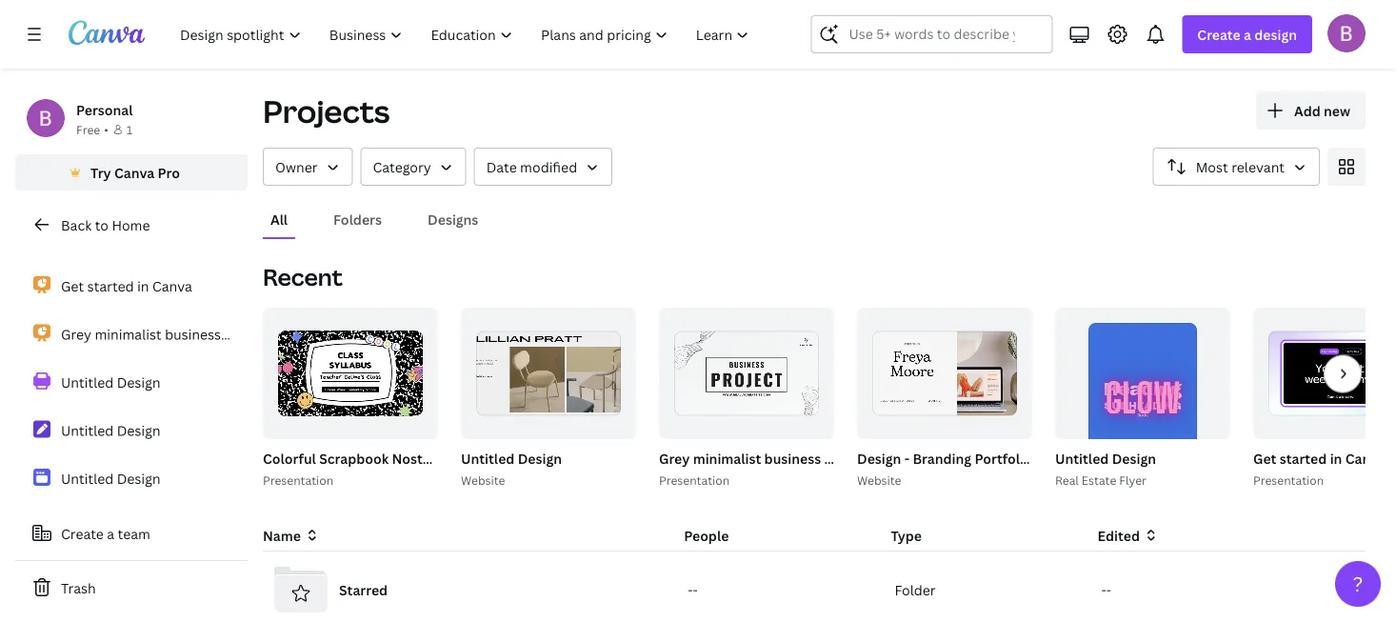 Task type: vqa. For each thing, say whether or not it's contained in the screenshot.


Task type: describe. For each thing, give the bounding box(es) containing it.
1 for real
[[1186, 417, 1192, 430]]

syllabus
[[494, 449, 549, 467]]

scrapbook
[[319, 449, 389, 467]]

get started in canva link
[[15, 266, 248, 307]]

Sort by button
[[1153, 148, 1320, 186]]

colorful scrapbook nostalgia class syllabus blank education presentation presentation
[[263, 449, 744, 488]]

presentation inside grey minimalist business project presentation presentation
[[659, 472, 730, 488]]

1 untitled design link from the top
[[15, 362, 248, 403]]

2 horizontal spatial website
[[1036, 449, 1088, 467]]

of for website
[[600, 417, 614, 430]]

a for team
[[107, 524, 114, 542]]

owner
[[275, 158, 318, 176]]

portfolio
[[975, 449, 1032, 467]]

2
[[1212, 417, 1218, 430]]

?
[[1353, 570, 1364, 597]]

back to home
[[61, 216, 150, 234]]

list containing get started in canva
[[15, 170, 356, 499]]

2 untitled design link from the top
[[15, 411, 248, 451]]

1 untitled design from the top
[[61, 374, 161, 392]]

add new button
[[1256, 91, 1366, 130]]

date modified
[[486, 158, 577, 176]]

untitled design real estate flyer
[[1055, 449, 1156, 488]]

most
[[1196, 158, 1229, 176]]

get started in canva presentation
[[1254, 449, 1386, 488]]

home
[[112, 216, 150, 234]]

add
[[1295, 101, 1321, 120]]

classic
[[1265, 449, 1311, 467]]

personal
[[76, 100, 133, 119]]

design - branding portfolio website in white  grey  black  light classic minimal style button
[[857, 447, 1396, 471]]

a for design
[[1244, 25, 1252, 43]]

create for create a team
[[61, 524, 104, 542]]

try canva pro
[[91, 163, 180, 181]]

free •
[[76, 121, 109, 137]]

create a design
[[1198, 25, 1297, 43]]

grey inside design - branding portfolio website in white  grey  black  light classic minimal style website
[[1150, 449, 1181, 467]]

Owner button
[[263, 148, 353, 186]]

Category button
[[361, 148, 466, 186]]

create a design button
[[1182, 15, 1313, 53]]

flyer
[[1119, 472, 1147, 488]]

style
[[1369, 449, 1396, 467]]

most relevant
[[1196, 158, 1285, 176]]

try
[[91, 163, 111, 181]]

8
[[617, 417, 623, 430]]

folders
[[333, 210, 382, 228]]

grey for grey minimalist business project presentation
[[61, 326, 91, 344]]

recent
[[263, 261, 343, 292]]

get started in canva button
[[1254, 447, 1386, 471]]

1 of 2
[[1186, 417, 1218, 430]]

edited
[[1098, 526, 1140, 544]]

1 for branding
[[988, 417, 993, 430]]

•
[[104, 121, 109, 137]]

real
[[1055, 472, 1079, 488]]

projects
[[263, 90, 390, 132]]

category
[[373, 158, 431, 176]]

in inside design - branding portfolio website in white  grey  black  light classic minimal style website
[[1091, 449, 1103, 467]]

all button
[[263, 201, 295, 237]]

grey minimalist business project presentation link
[[15, 314, 356, 355]]

team
[[118, 524, 150, 542]]

in for get started in canva
[[137, 277, 149, 296]]

9
[[1013, 417, 1020, 430]]

2 untitled design from the top
[[61, 422, 161, 440]]

create for create a design
[[1198, 25, 1241, 43]]

of for branding
[[996, 417, 1010, 430]]

colorful scrapbook nostalgia class syllabus blank education presentation button
[[263, 447, 744, 471]]

Date modified button
[[474, 148, 613, 186]]

1 -- from the left
[[688, 581, 698, 599]]

minimal
[[1314, 449, 1366, 467]]

get for get started in canva presentation
[[1254, 449, 1277, 467]]

design inside untitled design real estate flyer
[[1112, 449, 1156, 467]]

grey minimalist business project presentation
[[61, 326, 356, 344]]

nostalgia
[[392, 449, 453, 467]]

grey for grey minimalist business project presentation presentation
[[659, 449, 690, 467]]

name button
[[263, 525, 320, 546]]

untitled design button for untitled design website
[[461, 447, 562, 471]]

white
[[1106, 449, 1144, 467]]

project for grey minimalist business project presentation presentation
[[824, 449, 871, 467]]



Task type: locate. For each thing, give the bounding box(es) containing it.
started inside list
[[87, 277, 134, 296]]

None search field
[[811, 15, 1053, 53]]

untitled inside untitled design website
[[461, 449, 515, 467]]

1 horizontal spatial presentation
[[874, 449, 958, 467]]

try canva pro button
[[15, 154, 248, 191]]

grey down get started in canva
[[61, 326, 91, 344]]

1 vertical spatial presentation
[[874, 449, 958, 467]]

business for grey minimalist business project presentation
[[165, 326, 221, 344]]

minimalist
[[95, 326, 162, 344], [693, 449, 761, 467]]

a inside create a design dropdown button
[[1244, 25, 1252, 43]]

2 untitled design button from the left
[[1055, 447, 1156, 471]]

1 horizontal spatial minimalist
[[693, 449, 761, 467]]

type
[[891, 526, 922, 544]]

1 horizontal spatial project
[[824, 449, 871, 467]]

of for real
[[1195, 417, 1209, 430]]

1 horizontal spatial create
[[1198, 25, 1241, 43]]

0 horizontal spatial a
[[107, 524, 114, 542]]

0 horizontal spatial in
[[137, 277, 149, 296]]

grey inside list
[[61, 326, 91, 344]]

colorful
[[263, 449, 316, 467]]

trash
[[61, 579, 96, 597]]

1 untitled design button from the left
[[461, 447, 562, 471]]

website down class on the bottom of page
[[461, 472, 505, 488]]

business inside grey minimalist business project presentation presentation
[[765, 449, 821, 467]]

back
[[61, 216, 92, 234]]

website up the type
[[857, 472, 902, 488]]

blank
[[552, 449, 588, 467]]

0 horizontal spatial started
[[87, 277, 134, 296]]

estate
[[1082, 472, 1117, 488]]

started inside get started in canva presentation
[[1280, 449, 1327, 467]]

pro
[[158, 163, 180, 181]]

1 horizontal spatial a
[[1244, 25, 1252, 43]]

in left "style" on the right of page
[[1330, 449, 1343, 467]]

3 untitled design from the top
[[61, 470, 161, 488]]

back to home link
[[15, 206, 248, 244]]

all
[[271, 210, 288, 228]]

business for grey minimalist business project presentation presentation
[[765, 449, 821, 467]]

canva for get started in canva
[[152, 277, 192, 296]]

canva for get started in canva presentation
[[1346, 449, 1386, 467]]

of left 9
[[996, 417, 1010, 430]]

project down recent on the top left of page
[[224, 326, 271, 344]]

1 of from the left
[[600, 417, 614, 430]]

untitled design link
[[15, 362, 248, 403], [15, 411, 248, 451], [15, 459, 248, 499]]

create a team button
[[15, 514, 248, 552]]

0 vertical spatial get
[[61, 277, 84, 296]]

get down back
[[61, 277, 84, 296]]

presentation up the type
[[874, 449, 958, 467]]

trash link
[[15, 569, 248, 607]]

0 horizontal spatial create
[[61, 524, 104, 542]]

bob builder image
[[1328, 14, 1366, 52]]

create
[[1198, 25, 1241, 43], [61, 524, 104, 542]]

canva right classic
[[1346, 449, 1386, 467]]

create inside button
[[61, 524, 104, 542]]

1 of 8
[[592, 417, 623, 430]]

0 horizontal spatial grey
[[61, 326, 91, 344]]

in down back to home link
[[137, 277, 149, 296]]

presentation
[[274, 326, 356, 344], [874, 449, 958, 467]]

1 vertical spatial business
[[765, 449, 821, 467]]

get
[[61, 277, 84, 296], [1254, 449, 1277, 467]]

Search search field
[[849, 16, 1015, 52]]

education
[[591, 449, 657, 467]]

0 vertical spatial untitled design
[[61, 374, 161, 392]]

2 vertical spatial canva
[[1346, 449, 1386, 467]]

1 horizontal spatial website
[[857, 472, 902, 488]]

1 horizontal spatial in
[[1091, 449, 1103, 467]]

a left design
[[1244, 25, 1252, 43]]

grey minimalist business project presentation presentation
[[659, 449, 961, 488]]

get inside get started in canva presentation
[[1254, 449, 1277, 467]]

- inside design - branding portfolio website in white  grey  black  light classic minimal style website
[[905, 449, 910, 467]]

1 vertical spatial minimalist
[[693, 449, 761, 467]]

0 horizontal spatial --
[[688, 581, 698, 599]]

started
[[87, 277, 134, 296], [1280, 449, 1327, 467]]

untitled design button
[[461, 447, 562, 471], [1055, 447, 1156, 471]]

edited button
[[1098, 525, 1289, 546]]

minimalist down get started in canva
[[95, 326, 162, 344]]

presentation down recent on the top left of page
[[274, 326, 356, 344]]

design
[[1255, 25, 1297, 43]]

folder
[[895, 581, 936, 599]]

0 horizontal spatial get
[[61, 277, 84, 296]]

1 horizontal spatial of
[[996, 417, 1010, 430]]

in inside list
[[137, 277, 149, 296]]

1 horizontal spatial business
[[765, 449, 821, 467]]

canva
[[114, 163, 155, 181], [152, 277, 192, 296], [1346, 449, 1386, 467]]

1 vertical spatial a
[[107, 524, 114, 542]]

design inside design - branding portfolio website in white  grey  black  light classic minimal style website
[[857, 449, 901, 467]]

0 vertical spatial presentation
[[274, 326, 356, 344]]

designs
[[428, 210, 478, 228]]

0 horizontal spatial of
[[600, 417, 614, 430]]

-- down edited
[[1102, 581, 1112, 599]]

in inside get started in canva presentation
[[1330, 449, 1343, 467]]

1 vertical spatial canva
[[152, 277, 192, 296]]

in for get started in canva presentation
[[1330, 449, 1343, 467]]

list
[[15, 170, 356, 499]]

name
[[263, 526, 301, 544]]

0 vertical spatial untitled design link
[[15, 362, 248, 403]]

get started in canva
[[61, 277, 192, 296]]

light
[[1229, 449, 1262, 467]]

--
[[688, 581, 698, 599], [1102, 581, 1112, 599]]

project
[[224, 326, 271, 344], [824, 449, 871, 467]]

canva right try on the left
[[114, 163, 155, 181]]

project for grey minimalist business project presentation
[[224, 326, 271, 344]]

black
[[1188, 449, 1223, 467]]

a
[[1244, 25, 1252, 43], [107, 524, 114, 542]]

1 left 9
[[988, 417, 993, 430]]

2 vertical spatial untitled design link
[[15, 459, 248, 499]]

3 untitled design link from the top
[[15, 459, 248, 499]]

project left the branding
[[824, 449, 871, 467]]

0 vertical spatial project
[[224, 326, 271, 344]]

canva inside button
[[114, 163, 155, 181]]

create a team
[[61, 524, 150, 542]]

0 horizontal spatial website
[[461, 472, 505, 488]]

grey right education
[[659, 449, 690, 467]]

a left the team
[[107, 524, 114, 542]]

get right black on the bottom right of page
[[1254, 449, 1277, 467]]

0 vertical spatial canva
[[114, 163, 155, 181]]

1 horizontal spatial --
[[1102, 581, 1112, 599]]

design - branding portfolio website in white  grey  black  light classic minimal style website
[[857, 449, 1396, 488]]

1 horizontal spatial grey
[[659, 449, 690, 467]]

to
[[95, 216, 109, 234]]

design
[[117, 374, 161, 392], [117, 422, 161, 440], [518, 449, 562, 467], [857, 449, 901, 467], [1112, 449, 1156, 467], [117, 470, 161, 488]]

1 horizontal spatial started
[[1280, 449, 1327, 467]]

branding
[[913, 449, 972, 467]]

canva inside list
[[152, 277, 192, 296]]

presentation inside get started in canva presentation
[[1254, 472, 1324, 488]]

website
[[1036, 449, 1088, 467], [461, 472, 505, 488], [857, 472, 902, 488]]

business inside the grey minimalist business project presentation link
[[165, 326, 221, 344]]

2 horizontal spatial in
[[1330, 449, 1343, 467]]

create inside dropdown button
[[1198, 25, 1241, 43]]

of left the 8
[[600, 417, 614, 430]]

business
[[165, 326, 221, 344], [765, 449, 821, 467]]

0 vertical spatial a
[[1244, 25, 1252, 43]]

1 vertical spatial untitled design link
[[15, 411, 248, 451]]

of left 2
[[1195, 417, 1209, 430]]

a inside create a team button
[[107, 524, 114, 542]]

designs button
[[420, 201, 486, 237]]

1 for website
[[592, 417, 597, 430]]

add new
[[1295, 101, 1351, 120]]

get inside list
[[61, 277, 84, 296]]

new
[[1324, 101, 1351, 120]]

project inside grey minimalist business project presentation presentation
[[824, 449, 871, 467]]

minimalist for grey minimalist business project presentation presentation
[[693, 449, 761, 467]]

in
[[137, 277, 149, 296], [1091, 449, 1103, 467], [1330, 449, 1343, 467]]

1 left 2
[[1186, 417, 1192, 430]]

starred
[[339, 581, 388, 599]]

? button
[[1335, 561, 1381, 607]]

1 horizontal spatial get
[[1254, 449, 1277, 467]]

started for get started in canva
[[87, 277, 134, 296]]

0 horizontal spatial project
[[224, 326, 271, 344]]

canva inside get started in canva presentation
[[1346, 449, 1386, 467]]

1 vertical spatial started
[[1280, 449, 1327, 467]]

0 vertical spatial minimalist
[[95, 326, 162, 344]]

0 horizontal spatial minimalist
[[95, 326, 162, 344]]

1 vertical spatial untitled design
[[61, 422, 161, 440]]

minimalist up "people"
[[693, 449, 761, 467]]

presentation inside grey minimalist business project presentation presentation
[[874, 449, 958, 467]]

1 of 9
[[988, 417, 1020, 430]]

create left the team
[[61, 524, 104, 542]]

minimalist inside list
[[95, 326, 162, 344]]

folders button
[[326, 201, 390, 237]]

1 right •
[[127, 121, 133, 137]]

-- down "people"
[[688, 581, 698, 599]]

minimalist inside grey minimalist business project presentation presentation
[[693, 449, 761, 467]]

grey inside grey minimalist business project presentation presentation
[[659, 449, 690, 467]]

people
[[684, 526, 729, 544]]

1 horizontal spatial untitled design button
[[1055, 447, 1156, 471]]

website up real
[[1036, 449, 1088, 467]]

project inside the grey minimalist business project presentation link
[[224, 326, 271, 344]]

create left design
[[1198, 25, 1241, 43]]

grey minimalist business project presentation button
[[659, 447, 961, 471]]

1 vertical spatial get
[[1254, 449, 1277, 467]]

3 of from the left
[[1195, 417, 1209, 430]]

2 horizontal spatial grey
[[1150, 449, 1181, 467]]

presentation
[[660, 449, 744, 467], [263, 472, 334, 488], [659, 472, 730, 488], [1254, 472, 1324, 488]]

untitled design website
[[461, 449, 562, 488]]

0 horizontal spatial business
[[165, 326, 221, 344]]

untitled design
[[61, 374, 161, 392], [61, 422, 161, 440], [61, 470, 161, 488]]

2 of from the left
[[996, 417, 1010, 430]]

in up estate
[[1091, 449, 1103, 467]]

2 vertical spatial untitled design
[[61, 470, 161, 488]]

2 -- from the left
[[1102, 581, 1112, 599]]

1 left the 8
[[592, 417, 597, 430]]

1 vertical spatial create
[[61, 524, 104, 542]]

untitled inside untitled design real estate flyer
[[1055, 449, 1109, 467]]

minimalist for grey minimalist business project presentation
[[95, 326, 162, 344]]

top level navigation element
[[168, 15, 765, 53]]

started down back to home
[[87, 277, 134, 296]]

0 vertical spatial create
[[1198, 25, 1241, 43]]

0 horizontal spatial presentation
[[274, 326, 356, 344]]

1 vertical spatial project
[[824, 449, 871, 467]]

0 vertical spatial business
[[165, 326, 221, 344]]

started right the light
[[1280, 449, 1327, 467]]

relevant
[[1232, 158, 1285, 176]]

2 horizontal spatial of
[[1195, 417, 1209, 430]]

untitled
[[61, 374, 114, 392], [61, 422, 114, 440], [461, 449, 515, 467], [1055, 449, 1109, 467], [61, 470, 114, 488]]

presentation for grey minimalist business project presentation
[[274, 326, 356, 344]]

free
[[76, 121, 100, 137]]

presentation inside the grey minimalist business project presentation link
[[274, 326, 356, 344]]

get for get started in canva
[[61, 277, 84, 296]]

untitled design button for untitled design real estate flyer
[[1055, 447, 1156, 471]]

design inside untitled design website
[[518, 449, 562, 467]]

modified
[[520, 158, 577, 176]]

canva up the grey minimalist business project presentation link
[[152, 277, 192, 296]]

presentation for grey minimalist business project presentation presentation
[[874, 449, 958, 467]]

class
[[456, 449, 490, 467]]

0 horizontal spatial untitled design button
[[461, 447, 562, 471]]

grey
[[61, 326, 91, 344], [659, 449, 690, 467], [1150, 449, 1181, 467]]

website inside untitled design website
[[461, 472, 505, 488]]

started for get started in canva presentation
[[1280, 449, 1327, 467]]

date
[[486, 158, 517, 176]]

grey left black on the bottom right of page
[[1150, 449, 1181, 467]]

0 vertical spatial started
[[87, 277, 134, 296]]



